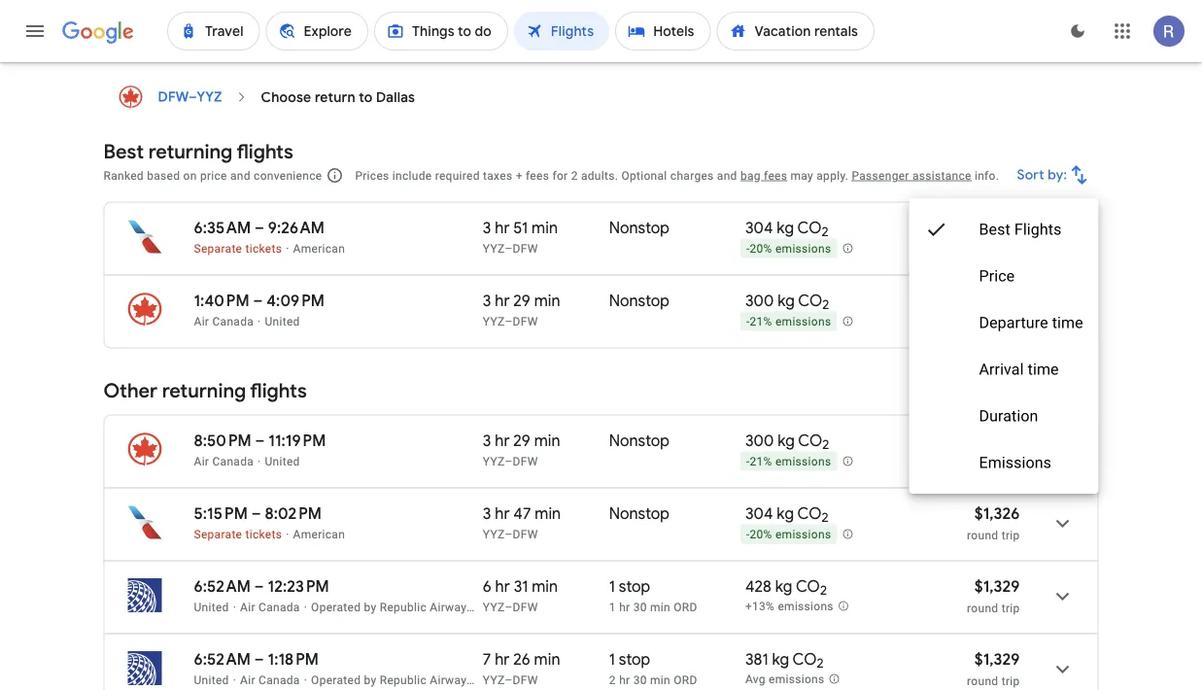 Task type: locate. For each thing, give the bounding box(es) containing it.
2 for 6:35 am – 9:26 am
[[822, 224, 829, 240]]

0 vertical spatial dba
[[476, 600, 500, 614]]

flight details. leaves toronto pearson international airport at 6:52 am on monday, january 1 and arrives at dallas/fort worth international airport at 12:23 pm on monday, january 1. image
[[1040, 573, 1086, 620]]

ord inside 1 stop 2 hr 30 min ord
[[674, 673, 698, 687]]

min down layover (1 of 1) is a 1 hr 30 min layover at o'hare international airport in chicago. element
[[650, 673, 671, 687]]

dfw for 1:40 pm – 4:09 pm
[[513, 314, 538, 328]]

fees
[[526, 169, 549, 182], [764, 169, 788, 182]]

1 vertical spatial dba
[[476, 673, 500, 687]]

4 trip from the top
[[1002, 601, 1020, 615]]

total duration 3 hr 51 min. element
[[483, 218, 609, 241]]

united down arrival time: 11:19 pm. text field
[[265, 454, 300, 468]]

2 - from the top
[[746, 315, 750, 329]]

none search field containing all filters
[[104, 0, 1099, 62]]

0 vertical spatial ord
[[674, 600, 698, 614]]

1 vertical spatial time
[[1028, 360, 1059, 379]]

29
[[514, 291, 531, 311], [514, 431, 531, 451]]

4 - from the top
[[746, 528, 750, 542]]

flight details. leaves toronto pearson international airport at 6:52 am on monday, january 1 and arrives at dallas/fort worth international airport at 1:18 pm on monday, january 1. image
[[1040, 646, 1086, 690]]

0 vertical spatial express
[[541, 600, 584, 614]]

nonstop flight. element for 4:09 pm
[[609, 291, 670, 313]]

1 vertical spatial emissions
[[979, 453, 1052, 472]]

21%
[[750, 315, 772, 329], [750, 455, 772, 469]]

dfw inside "3 hr 51 min yyz – dfw"
[[513, 242, 538, 255]]

round left flight details. leaves toronto pearson international airport at 6:52 am on monday, january 1 and arrives at dallas/fort worth international airport at 1:18 pm on monday, january 1. "image"
[[967, 674, 999, 688]]

main content
[[104, 78, 1099, 690]]

total duration 3 hr 29 min. element up total duration 3 hr 47 min. "element"
[[483, 431, 609, 453]]

1 6:52 am from the top
[[194, 576, 251, 596]]

express down the total duration 7 hr 26 min. element
[[541, 673, 584, 687]]

yyz inside 3 hr 47 min yyz – dfw
[[483, 527, 505, 541]]

other
[[104, 379, 158, 403]]

airways left 7 hr 26 min yyz – dfw at bottom left
[[430, 673, 473, 687]]

0 horizontal spatial emissions
[[683, 6, 746, 23]]

duration
[[979, 407, 1038, 425]]

min up 1 stop 2 hr 30 min ord
[[650, 600, 671, 614]]

1 vertical spatial 20%
[[750, 528, 772, 542]]

0 vertical spatial best
[[104, 139, 144, 164]]

price down best flights radio item
[[979, 267, 1015, 285]]

yyz up 6
[[483, 527, 505, 541]]

30 inside 1 stop 2 hr 30 min ord
[[633, 673, 647, 687]]

6:52 am for 6:52 am – 12:23 pm
[[194, 576, 251, 596]]

1 vertical spatial $1,329 round trip
[[967, 649, 1020, 688]]

0 horizontal spatial price
[[506, 6, 539, 23]]

american down 9:26 am
[[293, 242, 345, 255]]

1 vertical spatial american
[[293, 527, 345, 541]]

dfw inside 3 hr 47 min yyz – dfw
[[513, 527, 538, 541]]

hr up 1 stop 2 hr 30 min ord
[[619, 600, 630, 614]]

2 20% from the top
[[750, 528, 772, 542]]

1 ord from the top
[[674, 600, 698, 614]]

1 vertical spatial -21% emissions
[[746, 455, 831, 469]]

bags
[[422, 6, 454, 23]]

dfw
[[158, 88, 189, 106], [513, 242, 538, 255], [513, 314, 538, 328], [513, 454, 538, 468], [513, 527, 538, 541], [513, 600, 538, 614], [513, 673, 538, 687]]

0 vertical spatial returning
[[149, 139, 233, 164]]

total duration 3 hr 29 min. element for 11:19 pm
[[483, 431, 609, 453]]

– down total duration 3 hr 47 min. "element"
[[505, 527, 513, 541]]

0 vertical spatial 304 kg co 2
[[745, 218, 829, 240]]

airlines button
[[310, 0, 403, 30]]

round for 304
[[967, 528, 999, 542]]

Arrival time: 8:02 PM. text field
[[265, 504, 322, 523]]

fees right + at the left of page
[[526, 169, 549, 182]]

2 nonstop flight. element from the top
[[609, 291, 670, 313]]

5 trip from the top
[[1002, 674, 1020, 688]]

51
[[514, 218, 528, 238]]

9:26 am
[[268, 218, 325, 238]]

min inside 7 hr 26 min yyz – dfw
[[534, 649, 560, 669]]

1 horizontal spatial price
[[979, 267, 1015, 285]]

hr up 3 hr 47 min yyz – dfw at the bottom
[[495, 431, 510, 451]]

0 vertical spatial round trip
[[967, 315, 1020, 329]]

$1,329
[[975, 576, 1020, 596], [975, 649, 1020, 669]]

0 vertical spatial total duration 3 hr 29 min. element
[[483, 291, 609, 313]]

304 for 3 hr 51 min
[[745, 218, 773, 238]]

– down the total duration 7 hr 26 min. element
[[505, 673, 513, 687]]

stop
[[619, 576, 651, 596], [619, 649, 651, 669]]

co for 6:35 am – 9:26 am
[[798, 218, 822, 238]]

min inside 3 hr 47 min yyz – dfw
[[535, 504, 561, 523]]

1 300 from the top
[[745, 291, 774, 311]]

1 vertical spatial 1 stop flight. element
[[609, 649, 651, 672]]

air down 1:40 pm text field
[[194, 314, 209, 328]]

2 1329 us dollars text field from the top
[[975, 649, 1020, 669]]

dfw down the 51 at the top
[[513, 242, 538, 255]]

and right price at the left top
[[230, 169, 251, 182]]

0 vertical spatial price
[[506, 6, 539, 23]]

6:52 am for 6:52 am – 1:18 pm
[[194, 649, 251, 669]]

operated for 6:52 am – 1:18 pm
[[311, 673, 361, 687]]

leaves toronto pearson international airport at 5:15 pm on monday, january 1 and arrives at dallas/fort worth international airport at 8:02 pm on monday, january 1. element
[[194, 504, 322, 523]]

304
[[745, 218, 773, 238], [745, 504, 773, 523]]

3 inside 3 hr 47 min yyz – dfw
[[483, 504, 491, 523]]

dfw for 8:50 pm – 11:19 pm
[[513, 454, 538, 468]]

1 vertical spatial total duration 3 hr 29 min. element
[[483, 431, 609, 453]]

operated down 12:23 pm
[[311, 600, 361, 614]]

round inside $1,326 round trip
[[967, 528, 999, 542]]

2 round trip from the top
[[967, 455, 1020, 469]]

min right 26
[[534, 649, 560, 669]]

kg for 8:02 pm
[[777, 504, 794, 523]]

layover (1 of 1) is a 2 hr 30 min layover at o'hare international airport in chicago. element
[[609, 672, 736, 688]]

– down total duration 6 hr 31 min. element
[[505, 600, 513, 614]]

0 vertical spatial emissions
[[683, 6, 746, 23]]

airways for 6 hr 31 min
[[430, 600, 473, 614]]

min inside 1 stop 2 hr 30 min ord
[[650, 673, 671, 687]]

kg
[[777, 218, 794, 238], [778, 291, 795, 311], [778, 431, 795, 451], [777, 504, 794, 523], [775, 576, 793, 596], [772, 649, 789, 669]]

2 21% from the top
[[750, 455, 772, 469]]

round down $1,326
[[967, 528, 999, 542]]

6:52 am left arrival time: 1:18 pm. text field
[[194, 649, 251, 669]]

air
[[194, 314, 209, 328], [194, 454, 209, 468], [240, 600, 255, 614], [240, 673, 255, 687]]

3 left 47
[[483, 504, 491, 523]]

united down departure time: 6:52 am. text box
[[194, 600, 229, 614]]

total duration 3 hr 29 min. element
[[483, 291, 609, 313], [483, 431, 609, 453]]

price
[[200, 169, 227, 182]]

1 stop 2 hr 30 min ord
[[609, 649, 698, 687]]

0 vertical spatial -20% emissions
[[746, 242, 831, 256]]

to
[[359, 88, 373, 106]]

0 vertical spatial separate tickets
[[194, 242, 282, 255]]

2 -21% emissions from the top
[[746, 455, 831, 469]]

4 nonstop from the top
[[609, 504, 670, 523]]

passenger assistance button
[[852, 169, 972, 182]]

best up ranked
[[104, 139, 144, 164]]

2 by from the top
[[364, 673, 377, 687]]

20% for 3 hr 47 min
[[750, 528, 772, 542]]

tickets
[[245, 242, 282, 255], [245, 527, 282, 541]]

flights up 8:50 pm – 11:19 pm
[[250, 379, 307, 403]]

nonstop
[[609, 218, 670, 238], [609, 291, 670, 311], [609, 431, 670, 451], [609, 504, 670, 523]]

0 vertical spatial 29
[[514, 291, 531, 311]]

1 21% from the top
[[750, 315, 772, 329]]

381
[[745, 649, 769, 669]]

trip down $1,326 text box
[[1002, 528, 1020, 542]]

total duration 3 hr 29 min. element down "3 hr 51 min yyz – dfw"
[[483, 291, 609, 313]]

1206 US dollars text field
[[973, 218, 1020, 238]]

all
[[140, 6, 157, 23]]

leaves toronto pearson international airport at 6:52 am on monday, january 1 and arrives at dallas/fort worth international airport at 1:18 pm on monday, january 1. element
[[194, 649, 319, 669]]

2 tickets from the top
[[245, 527, 282, 541]]

1 by from the top
[[364, 600, 377, 614]]

express for 7 hr 26 min
[[541, 673, 584, 687]]

0 vertical spatial republic
[[380, 600, 427, 614]]

6:52 am – 1:18 pm
[[194, 649, 319, 669]]

2 inside 381 kg co 2
[[817, 655, 824, 672]]

1
[[609, 576, 615, 596], [609, 600, 616, 614], [609, 649, 615, 669]]

hr inside 6 hr 31 min yyz – dfw
[[495, 576, 510, 596]]

nonstop for 9:26 am
[[609, 218, 670, 238]]

best flights
[[979, 220, 1062, 239]]

1 vertical spatial republic
[[380, 673, 427, 687]]

nonstop flight. element
[[609, 218, 670, 241], [609, 291, 670, 313], [609, 431, 670, 453], [609, 504, 670, 526]]

co inside 428 kg co 2
[[796, 576, 820, 596]]

nonstop flight. element for 11:19 pm
[[609, 431, 670, 453]]

2 300 from the top
[[745, 431, 774, 451]]

trip inside $1,326 round trip
[[1002, 528, 1020, 542]]

canada down 8:50 pm
[[212, 454, 254, 468]]

min inside "3 hr 51 min yyz – dfw"
[[532, 218, 558, 238]]

3 - from the top
[[746, 455, 750, 469]]

$1,329 round trip left the flight details. leaves toronto pearson international airport at 6:52 am on monday, january 1 and arrives at dallas/fort worth international airport at 12:23 pm on monday, january 1. image
[[967, 576, 1020, 615]]

1 separate from the top
[[194, 242, 242, 255]]

2 304 kg co 2 from the top
[[745, 504, 829, 526]]

flights up convenience
[[237, 139, 293, 164]]

arrival time
[[979, 360, 1059, 379]]

united down 6:52 am text field on the bottom left of the page
[[194, 673, 229, 687]]

1 - from the top
[[746, 242, 750, 256]]

1 20% from the top
[[750, 242, 772, 256]]

0 vertical spatial 1 stop flight. element
[[609, 576, 651, 599]]

total duration 3 hr 47 min. element
[[483, 504, 609, 526]]

1 vertical spatial 21%
[[750, 455, 772, 469]]

1 vertical spatial 30
[[633, 673, 647, 687]]

– up best returning flights
[[189, 88, 197, 106]]

ord inside 1 stop 1 hr 30 min ord
[[674, 600, 698, 614]]

hr inside 1 stop 1 hr 30 min ord
[[619, 600, 630, 614]]

– inside 3 hr 47 min yyz – dfw
[[505, 527, 513, 541]]

- for 8:02 pm
[[746, 528, 750, 542]]

– inside "3 hr 51 min yyz – dfw"
[[505, 242, 513, 255]]

3 inside "3 hr 51 min yyz – dfw"
[[483, 218, 491, 238]]

$1,329 round trip for 381
[[967, 649, 1020, 688]]

1 29 from the top
[[514, 291, 531, 311]]

1 vertical spatial express
[[541, 673, 584, 687]]

0 vertical spatial stop
[[619, 576, 651, 596]]

times button
[[580, 0, 663, 30]]

2 american from the top
[[293, 527, 345, 541]]

operated for 6:52 am – 12:23 pm
[[311, 600, 361, 614]]

- for 9:26 am
[[746, 242, 750, 256]]

0 vertical spatial by
[[364, 600, 377, 614]]

+13% emissions
[[745, 600, 834, 614]]

1 stop flight. element for 6 hr 31 min
[[609, 576, 651, 599]]

american for 6:35 am – 9:26 am
[[293, 242, 345, 255]]

0 vertical spatial separate
[[194, 242, 242, 255]]

round left the flight details. leaves toronto pearson international airport at 6:52 am on monday, january 1 and arrives at dallas/fort worth international airport at 12:23 pm on monday, january 1. image
[[967, 601, 999, 615]]

and
[[230, 169, 251, 182], [717, 169, 737, 182]]

1 vertical spatial separate tickets
[[194, 527, 282, 541]]

3 3 from the top
[[483, 431, 491, 451]]

yyz inside 7 hr 26 min yyz – dfw
[[483, 673, 505, 687]]

0 vertical spatial 21%
[[750, 315, 772, 329]]

separate tickets
[[194, 242, 282, 255], [194, 527, 282, 541]]

1 vertical spatial 29
[[514, 431, 531, 451]]

0 vertical spatial tickets
[[245, 242, 282, 255]]

taxes
[[483, 169, 513, 182]]

dfw inside 6 hr 31 min yyz – dfw
[[513, 600, 538, 614]]

30 down layover (1 of 1) is a 1 hr 30 min layover at o'hare international airport in chicago. element
[[633, 673, 647, 687]]

1 vertical spatial operated by republic airways dba united express
[[311, 673, 584, 687]]

nonstop for 4:09 pm
[[609, 291, 670, 311]]

separate
[[194, 242, 242, 255], [194, 527, 242, 541]]

leaves toronto pearson international airport at 6:35 am on monday, january 1 and arrives at dallas/fort worth international airport at 9:26 am on monday, january 1. element
[[194, 218, 325, 238]]

1 down total duration 6 hr 31 min. element
[[609, 600, 616, 614]]

flights
[[1014, 220, 1062, 239]]

round trip
[[967, 315, 1020, 329], [967, 455, 1020, 469]]

dfw inside 7 hr 26 min yyz – dfw
[[513, 673, 538, 687]]

ranked
[[104, 169, 144, 182]]

1 vertical spatial $1,329
[[975, 649, 1020, 669]]

1 dba from the top
[[476, 600, 500, 614]]

0 vertical spatial airways
[[430, 600, 473, 614]]

2 $1,329 from the top
[[975, 649, 1020, 669]]

1 vertical spatial 1329 us dollars text field
[[975, 649, 1020, 669]]

1 vertical spatial 304 kg co 2
[[745, 504, 829, 526]]

dba down the 7
[[476, 673, 500, 687]]

1 vertical spatial returning
[[162, 379, 246, 403]]

emissions inside select your sort order. menu
[[979, 453, 1052, 472]]

-20% emissions for $1,326
[[746, 528, 831, 542]]

1329 US dollars text field
[[975, 576, 1020, 596], [975, 649, 1020, 669]]

5 round from the top
[[967, 674, 999, 688]]

1 vertical spatial 300
[[745, 431, 774, 451]]

round trip for 1:40 pm – 4:09 pm
[[967, 315, 1020, 329]]

operated by republic airways dba united express down the 7
[[311, 673, 584, 687]]

emissions for 4:09 pm
[[776, 315, 831, 329]]

1 nonstop from the top
[[609, 218, 670, 238]]

0 vertical spatial 1329 us dollars text field
[[975, 576, 1020, 596]]

dba for 7
[[476, 673, 500, 687]]

1 -20% emissions from the top
[[746, 242, 831, 256]]

3 hr 29 min yyz – dfw up 47
[[483, 431, 560, 468]]

304 up 428
[[745, 504, 773, 523]]

stop for 7 hr 26 min
[[619, 649, 651, 669]]

30 up 1 stop 2 hr 30 min ord
[[633, 600, 647, 614]]

2 ord from the top
[[674, 673, 698, 687]]

30 for 6 hr 31 min
[[633, 600, 647, 614]]

air canada
[[194, 314, 254, 328], [194, 454, 254, 468], [240, 600, 300, 614], [240, 673, 300, 687]]

300 for 11:19 pm
[[745, 431, 774, 451]]

1 stop flight. element for 7 hr 26 min
[[609, 649, 651, 672]]

min for 4:09 pm
[[534, 291, 560, 311]]

1 304 from the top
[[745, 218, 773, 238]]

yyz for 6:35 am – 9:26 am
[[483, 242, 505, 255]]

trip
[[1002, 315, 1020, 329], [1002, 455, 1020, 469], [1002, 528, 1020, 542], [1002, 601, 1020, 615], [1002, 674, 1020, 688]]

0 horizontal spatial fees
[[526, 169, 549, 182]]

0 vertical spatial 300 kg co 2
[[745, 291, 830, 313]]

4 nonstop flight. element from the top
[[609, 504, 670, 526]]

1 republic from the top
[[380, 600, 427, 614]]

total duration 7 hr 26 min. element
[[483, 649, 609, 672]]

1 express from the top
[[541, 600, 584, 614]]

4 round from the top
[[967, 601, 999, 615]]

0 vertical spatial 304
[[745, 218, 773, 238]]

3 for 9:26 am
[[483, 218, 491, 238]]

Arrival time: 1:18 PM. text field
[[268, 649, 319, 669]]

6:35 am – 9:26 am
[[194, 218, 325, 238]]

2 dba from the top
[[476, 673, 500, 687]]

3 nonstop from the top
[[609, 431, 670, 451]]

best for best returning flights
[[104, 139, 144, 164]]

trip down duration at the right bottom of the page
[[1002, 455, 1020, 469]]

2 29 from the top
[[514, 431, 531, 451]]

co for 6:52 am – 1:18 pm
[[793, 649, 817, 669]]

Arrival time: 9:26 AM. text field
[[268, 218, 325, 238]]

american down 8:02 pm
[[293, 527, 345, 541]]

0 vertical spatial american
[[293, 242, 345, 255]]

Departure time: 6:52 AM. text field
[[194, 649, 251, 669]]

0 vertical spatial 1
[[609, 576, 615, 596]]

$1,329 left flight details. leaves toronto pearson international airport at 6:52 am on monday, january 1 and arrives at dallas/fort worth international airport at 1:18 pm on monday, january 1. "image"
[[975, 649, 1020, 669]]

hr down "3 hr 51 min yyz – dfw"
[[495, 291, 510, 311]]

stop inside 1 stop 1 hr 30 min ord
[[619, 576, 651, 596]]

yyz inside "3 hr 51 min yyz – dfw"
[[483, 242, 505, 255]]

trip for 304
[[1002, 528, 1020, 542]]

1 vertical spatial -20% emissions
[[746, 528, 831, 542]]

2 airways from the top
[[430, 673, 473, 687]]

1 vertical spatial ord
[[674, 673, 698, 687]]

min down "3 hr 51 min yyz – dfw"
[[534, 291, 560, 311]]

returning
[[149, 139, 233, 164], [162, 379, 246, 403]]

returning up on
[[149, 139, 233, 164]]

1 3 hr 29 min yyz – dfw from the top
[[483, 291, 560, 328]]

emissions
[[683, 6, 746, 23], [979, 453, 1052, 472]]

1 stop from the top
[[619, 576, 651, 596]]

2 republic from the top
[[380, 673, 427, 687]]

best left flights
[[979, 220, 1011, 239]]

0 horizontal spatial best
[[104, 139, 144, 164]]

-21% emissions
[[746, 315, 831, 329], [746, 455, 831, 469]]

2 operated from the top
[[311, 673, 361, 687]]

$1,329 for 381
[[975, 649, 1020, 669]]

yyz
[[197, 88, 222, 106], [483, 242, 505, 255], [483, 314, 505, 328], [483, 454, 505, 468], [483, 527, 505, 541], [483, 600, 505, 614], [483, 673, 505, 687]]

Departure time: 6:35 AM. text field
[[194, 218, 251, 238]]

30 inside 1 stop 1 hr 30 min ord
[[633, 600, 647, 614]]

kg inside 381 kg co 2
[[772, 649, 789, 669]]

united down 4:09 pm
[[265, 314, 300, 328]]

0 vertical spatial 20%
[[750, 242, 772, 256]]

4 3 from the top
[[483, 504, 491, 523]]

2 operated by republic airways dba united express from the top
[[311, 673, 584, 687]]

for
[[553, 169, 568, 182]]

1 vertical spatial 304
[[745, 504, 773, 523]]

ord up 1 stop 2 hr 30 min ord
[[674, 600, 698, 614]]

2 for 6:52 am – 1:18 pm
[[817, 655, 824, 672]]

round trip down duration at the right bottom of the page
[[967, 455, 1020, 469]]

trip left flight details. leaves toronto pearson international airport at 6:52 am on monday, january 1 and arrives at dallas/fort worth international airport at 1:18 pm on monday, january 1. "image"
[[1002, 674, 1020, 688]]

kg inside 428 kg co 2
[[775, 576, 793, 596]]

1 vertical spatial 3 hr 29 min yyz – dfw
[[483, 431, 560, 468]]

tickets for 8:02 pm
[[245, 527, 282, 541]]

1 up layover (1 of 1) is a 2 hr 30 min layover at o'hare international airport in chicago. element
[[609, 649, 615, 669]]

1 american from the top
[[293, 242, 345, 255]]

round trip up arrival
[[967, 315, 1020, 329]]

2 separate from the top
[[194, 527, 242, 541]]

– down total duration 3 hr 51 min. element
[[505, 242, 513, 255]]

1 vertical spatial operated
[[311, 673, 361, 687]]

emissions down duration at the right bottom of the page
[[979, 453, 1052, 472]]

304 kg co 2 up 428 kg co 2
[[745, 504, 829, 526]]

2 304 from the top
[[745, 504, 773, 523]]

1 vertical spatial round trip
[[967, 455, 1020, 469]]

hr
[[495, 218, 510, 238], [495, 291, 510, 311], [495, 431, 510, 451], [495, 504, 510, 523], [495, 576, 510, 596], [619, 600, 630, 614], [495, 649, 510, 669], [619, 673, 630, 687]]

0 vertical spatial $1,329
[[975, 576, 1020, 596]]

passenger
[[852, 169, 910, 182]]

separate tickets for 5:15 pm
[[194, 527, 282, 541]]

None search field
[[104, 0, 1099, 62]]

1 vertical spatial airways
[[430, 673, 473, 687]]

304 kg co 2
[[745, 218, 829, 240], [745, 504, 829, 526]]

separate down '5:15 pm'
[[194, 527, 242, 541]]

2 express from the top
[[541, 673, 584, 687]]

1 300 kg co 2 from the top
[[745, 291, 830, 313]]

1 vertical spatial tickets
[[245, 527, 282, 541]]

1 airways from the top
[[430, 600, 473, 614]]

1 vertical spatial price
[[979, 267, 1015, 285]]

0 vertical spatial $1,329 round trip
[[967, 576, 1020, 615]]

0 horizontal spatial and
[[230, 169, 251, 182]]

dfw down 26
[[513, 673, 538, 687]]

emissions for 8:02 pm
[[776, 528, 831, 542]]

min inside 6 hr 31 min yyz – dfw
[[532, 576, 558, 596]]

hr inside 7 hr 26 min yyz – dfw
[[495, 649, 510, 669]]

2 nonstop from the top
[[609, 291, 670, 311]]

emissions right times popup button
[[683, 6, 746, 23]]

nonstop for 11:19 pm
[[609, 431, 670, 451]]

hr inside "3 hr 51 min yyz – dfw"
[[495, 218, 510, 238]]

3 up 3 hr 47 min yyz – dfw at the bottom
[[483, 431, 491, 451]]

2 3 from the top
[[483, 291, 491, 311]]

1 horizontal spatial emissions
[[979, 453, 1052, 472]]

by
[[364, 600, 377, 614], [364, 673, 377, 687]]

6:52 am – 12:23 pm
[[194, 576, 329, 596]]

– left arrival time: 9:26 am. text field
[[255, 218, 264, 238]]

best inside radio item
[[979, 220, 1011, 239]]

30
[[633, 600, 647, 614], [633, 673, 647, 687]]

3 round from the top
[[967, 528, 999, 542]]

stop inside 1 stop 2 hr 30 min ord
[[619, 649, 651, 669]]

1 1 from the top
[[609, 576, 615, 596]]

2 inside 428 kg co 2
[[820, 582, 827, 599]]

31
[[514, 576, 528, 596]]

2 300 kg co 2 from the top
[[745, 431, 830, 453]]

round up arrival
[[967, 315, 999, 329]]

1 30 from the top
[[633, 600, 647, 614]]

1 nonstop flight. element from the top
[[609, 218, 670, 241]]

1 vertical spatial best
[[979, 220, 1011, 239]]

operated by republic airways dba united express
[[311, 600, 584, 614], [311, 673, 584, 687]]

yyz down the 7
[[483, 673, 505, 687]]

3 trip from the top
[[1002, 528, 1020, 542]]

trip up arrival time
[[1002, 315, 1020, 329]]

1 stop flight. element
[[609, 576, 651, 599], [609, 649, 651, 672]]

$1,329 down $1,326 round trip
[[975, 576, 1020, 596]]

1 3 from the top
[[483, 218, 491, 238]]

1329 us dollars text field for 428
[[975, 576, 1020, 596]]

flight details. leaves toronto pearson international airport at 5:15 pm on monday, january 1 and arrives at dallas/fort worth international airport at 8:02 pm on monday, january 1. image
[[1040, 500, 1086, 547]]

1 total duration 3 hr 29 min. element from the top
[[483, 291, 609, 313]]

2 1 stop flight. element from the top
[[609, 649, 651, 672]]

avg emissions
[[745, 673, 825, 686]]

yyz for 8:50 pm – 11:19 pm
[[483, 454, 505, 468]]

1 -21% emissions from the top
[[746, 315, 831, 329]]

stop up layover (1 of 1) is a 2 hr 30 min layover at o'hare international airport in chicago. element
[[619, 649, 651, 669]]

3 1 from the top
[[609, 649, 615, 669]]

leaves toronto pearson international airport at 8:50 pm on monday, january 1 and arrives at dallas/fort worth international airport at 11:19 pm on monday, january 1. element
[[194, 431, 326, 451]]

0 vertical spatial operated by republic airways dba united express
[[311, 600, 584, 614]]

1 stop flight. element up 1 stop 2 hr 30 min ord
[[609, 576, 651, 599]]

connecting
[[799, 6, 874, 23]]

yyz for 1:40 pm – 4:09 pm
[[483, 314, 505, 328]]

airports
[[878, 6, 929, 23]]

– left 11:19 pm
[[255, 431, 265, 451]]

1329 us dollars text field down $1,326 round trip
[[975, 576, 1020, 596]]

2 30 from the top
[[633, 673, 647, 687]]

express down total duration 6 hr 31 min. element
[[541, 600, 584, 614]]

2 3 hr 29 min yyz – dfw from the top
[[483, 431, 560, 468]]

- for 11:19 pm
[[746, 455, 750, 469]]

2 separate tickets from the top
[[194, 527, 282, 541]]

1 vertical spatial stop
[[619, 649, 651, 669]]

1 vertical spatial 6:52 am
[[194, 649, 251, 669]]

1 tickets from the top
[[245, 242, 282, 255]]

separate for 6:35 am
[[194, 242, 242, 255]]

1 round trip from the top
[[967, 315, 1020, 329]]

kg for 11:19 pm
[[778, 431, 795, 451]]

min right the 51 at the top
[[532, 218, 558, 238]]

$1,329 round trip for 428
[[967, 576, 1020, 615]]

1 1329 us dollars text field from the top
[[975, 576, 1020, 596]]

2
[[571, 169, 578, 182], [822, 224, 829, 240], [823, 297, 830, 313], [823, 437, 830, 453], [822, 510, 829, 526], [820, 582, 827, 599], [817, 655, 824, 672], [609, 673, 616, 687]]

1 vertical spatial 300 kg co 2
[[745, 431, 830, 453]]

$1,329 round trip left flight details. leaves toronto pearson international airport at 6:52 am on monday, january 1 and arrives at dallas/fort worth international airport at 1:18 pm on monday, january 1. "image"
[[967, 649, 1020, 688]]

1 operated from the top
[[311, 600, 361, 614]]

20% for 3 hr 51 min
[[750, 242, 772, 256]]

20%
[[750, 242, 772, 256], [750, 528, 772, 542]]

1 vertical spatial 1
[[609, 600, 616, 614]]

 image down arrival time: 1:18 pm. text field
[[304, 673, 307, 687]]

yyz for 6:52 am – 12:23 pm
[[483, 600, 505, 614]]

3 nonstop flight. element from the top
[[609, 431, 670, 453]]

-20% emissions
[[746, 242, 831, 256], [746, 528, 831, 542]]

returning for other
[[162, 379, 246, 403]]

21% for 11:19 pm
[[750, 455, 772, 469]]

0 vertical spatial 6:52 am
[[194, 576, 251, 596]]

yyz inside 6 hr 31 min yyz – dfw
[[483, 600, 505, 614]]

canada
[[212, 314, 254, 328], [212, 454, 254, 468], [259, 600, 300, 614], [259, 673, 300, 687]]

0 vertical spatial flights
[[237, 139, 293, 164]]

returning up the 8:50 pm text field
[[162, 379, 246, 403]]

air canada down 8:50 pm
[[194, 454, 254, 468]]

0 vertical spatial 300
[[745, 291, 774, 311]]

departure
[[979, 313, 1048, 332]]

leaves toronto pearson international airport at 1:40 pm on monday, january 1 and arrives at dallas/fort worth international airport at 4:09 pm on monday, january 1. element
[[194, 291, 325, 311]]

canada down 6:52 am – 12:23 pm
[[259, 600, 300, 614]]

30 for 7 hr 26 min
[[633, 673, 647, 687]]

1 inside 1 stop 2 hr 30 min ord
[[609, 649, 615, 669]]

hr inside 3 hr 47 min yyz – dfw
[[495, 504, 510, 523]]

1 stop 1 hr 30 min ord
[[609, 576, 698, 614]]

hr left 47
[[495, 504, 510, 523]]

yyz down 6
[[483, 600, 505, 614]]

dfw up best returning flights
[[158, 88, 189, 106]]

Departure time: 1:40 PM. text field
[[194, 291, 250, 311]]

departure time
[[979, 313, 1083, 332]]

yyz for 6:52 am – 1:18 pm
[[483, 673, 505, 687]]

2 stop from the top
[[619, 649, 651, 669]]

2 6:52 am from the top
[[194, 649, 251, 669]]

0 vertical spatial time
[[1052, 313, 1083, 332]]

0 vertical spatial 3 hr 29 min yyz – dfw
[[483, 291, 560, 328]]

1 stop flight. element down layover (1 of 1) is a 1 hr 30 min layover at o'hare international airport in chicago. element
[[609, 649, 651, 672]]

 image
[[233, 600, 236, 614], [304, 600, 307, 614], [233, 673, 236, 687], [304, 673, 307, 687]]

0 vertical spatial -21% emissions
[[746, 315, 831, 329]]

1 304 kg co 2 from the top
[[745, 218, 829, 240]]

time right arrival
[[1028, 360, 1059, 379]]

1 $1,329 from the top
[[975, 576, 1020, 596]]

0 vertical spatial 30
[[633, 600, 647, 614]]

total duration 3 hr 29 min. element for 4:09 pm
[[483, 291, 609, 313]]

2 vertical spatial 1
[[609, 649, 615, 669]]

2 $1,329 round trip from the top
[[967, 649, 1020, 688]]

21% for 4:09 pm
[[750, 315, 772, 329]]

304 kg co 2 down may
[[745, 218, 829, 240]]

1 operated by republic airways dba united express from the top
[[311, 600, 584, 614]]

1 $1,329 round trip from the top
[[967, 576, 1020, 615]]

8:50 pm – 11:19 pm
[[194, 431, 326, 451]]

0 vertical spatial operated
[[311, 600, 361, 614]]

operated by republic airways dba united express for 6
[[311, 600, 584, 614]]

300
[[745, 291, 774, 311], [745, 431, 774, 451]]

2 -20% emissions from the top
[[746, 528, 831, 542]]

1 vertical spatial separate
[[194, 527, 242, 541]]

by for 1:18 pm
[[364, 673, 377, 687]]

operated down the 1:18 pm
[[311, 673, 361, 687]]

round trip for 8:50 pm – 11:19 pm
[[967, 455, 1020, 469]]

2 total duration 3 hr 29 min. element from the top
[[483, 431, 609, 453]]

1 vertical spatial by
[[364, 673, 377, 687]]

1 1 stop flight. element from the top
[[609, 576, 651, 599]]

1 vertical spatial flights
[[250, 379, 307, 403]]

nonstop flight. element for 9:26 am
[[609, 218, 670, 241]]

12:23 pm
[[268, 576, 329, 596]]

time
[[1052, 313, 1083, 332], [1028, 360, 1059, 379]]

separate down 6:35 am
[[194, 242, 242, 255]]

3 hr 29 min yyz – dfw
[[483, 291, 560, 328], [483, 431, 560, 468]]

tickets down the 5:15 pm – 8:02 pm
[[245, 527, 282, 541]]

1 horizontal spatial fees
[[764, 169, 788, 182]]

3
[[483, 218, 491, 238], [483, 291, 491, 311], [483, 431, 491, 451], [483, 504, 491, 523]]

co inside 381 kg co 2
[[793, 649, 817, 669]]

1 separate tickets from the top
[[194, 242, 282, 255]]

1 horizontal spatial and
[[717, 169, 737, 182]]

1 horizontal spatial best
[[979, 220, 1011, 239]]

yyz down total duration 3 hr 51 min. element
[[483, 242, 505, 255]]

dba
[[476, 600, 500, 614], [476, 673, 500, 687]]

round
[[967, 315, 999, 329], [967, 455, 999, 469], [967, 528, 999, 542], [967, 601, 999, 615], [967, 674, 999, 688]]

hr down layover (1 of 1) is a 1 hr 30 min layover at o'hare international airport in chicago. element
[[619, 673, 630, 687]]



Task type: vqa. For each thing, say whether or not it's contained in the screenshot.
Flight details. Leaves Toronto Pearson International Airport at 6:52 AM on Monday, January 1 and arrives at Dallas/Fort Worth International Airport at 12:23 PM on Monday, January 1. icon on the right of page
yes



Task type: describe. For each thing, give the bounding box(es) containing it.
prices include required taxes + fees for 2 adults. optional charges and bag fees may apply. passenger assistance
[[355, 169, 972, 182]]

time for arrival time
[[1028, 360, 1059, 379]]

best flights radio item
[[909, 206, 1099, 253]]

united down 26
[[503, 673, 538, 687]]

300 for 4:09 pm
[[745, 291, 774, 311]]

air down 6:52 am – 1:18 pm
[[240, 673, 255, 687]]

min for 12:23 pm
[[532, 576, 558, 596]]

apply.
[[817, 169, 849, 182]]

7 hr 26 min yyz – dfw
[[483, 649, 560, 687]]

-21% emissions for 11:19 pm
[[746, 455, 831, 469]]

3 hr 51 min yyz – dfw
[[483, 218, 558, 255]]

yyz up best returning flights
[[197, 88, 222, 106]]

1 fees from the left
[[526, 169, 549, 182]]

air canada down 1:40 pm text field
[[194, 314, 254, 328]]

avg
[[745, 673, 766, 686]]

29 for 1:40 pm – 4:09 pm
[[514, 291, 531, 311]]

separate for 5:15 pm
[[194, 527, 242, 541]]

price inside popup button
[[506, 6, 539, 23]]

- for 4:09 pm
[[746, 315, 750, 329]]

hr for 8:50 pm – 11:19 pm
[[495, 431, 510, 451]]

kg for 4:09 pm
[[778, 291, 795, 311]]

5:15 pm
[[194, 504, 248, 523]]

change appearance image
[[1055, 8, 1101, 54]]

2 for 6:52 am – 12:23 pm
[[820, 582, 827, 599]]

round for 381
[[967, 674, 999, 688]]

by for 12:23 pm
[[364, 600, 377, 614]]

4:09 pm
[[267, 291, 325, 311]]

1326 US dollars text field
[[975, 504, 1020, 523]]

+13%
[[745, 600, 775, 614]]

304 kg co 2 for $1,206
[[745, 218, 829, 240]]

Departure time: 8:50 PM. text field
[[194, 431, 251, 451]]

nonstop for 8:02 pm
[[609, 504, 670, 523]]

– inside 7 hr 26 min yyz – dfw
[[505, 673, 513, 687]]

total duration 6 hr 31 min. element
[[483, 576, 609, 599]]

 image down departure time: 6:52 am. text box
[[233, 600, 236, 614]]

428
[[745, 576, 772, 596]]

2 1 from the top
[[609, 600, 616, 614]]

kg for 1:18 pm
[[772, 649, 789, 669]]

learn more about ranking image
[[326, 167, 343, 184]]

air canada down 6:52 am – 1:18 pm
[[240, 673, 300, 687]]

convenience
[[254, 169, 322, 182]]

bag
[[741, 169, 761, 182]]

airlines
[[321, 6, 370, 23]]

– up 3 hr 47 min yyz – dfw at the bottom
[[505, 454, 513, 468]]

sort by: button
[[1010, 152, 1099, 198]]

428 kg co 2
[[745, 576, 827, 599]]

$1,326 round trip
[[967, 504, 1020, 542]]

– right departure time: 5:15 pm. text box
[[252, 504, 261, 523]]

other returning flights
[[104, 379, 307, 403]]

express for 6 hr 31 min
[[541, 600, 584, 614]]

min inside 1 stop 1 hr 30 min ord
[[650, 600, 671, 614]]

best returning flights
[[104, 139, 293, 164]]

hr for 6:35 am – 9:26 am
[[495, 218, 510, 238]]

include
[[393, 169, 432, 182]]

based
[[147, 169, 180, 182]]

 image down 12:23 pm
[[304, 600, 307, 614]]

1 trip from the top
[[1002, 315, 1020, 329]]

canada down arrival time: 1:18 pm. text field
[[259, 673, 300, 687]]

dfw – yyz
[[158, 88, 222, 106]]

– right departure time: 6:52 am. text box
[[254, 576, 264, 596]]

$1,326
[[975, 504, 1020, 523]]

main menu image
[[23, 19, 47, 43]]

1 for 7 hr 26 min
[[609, 649, 615, 669]]

2 for 8:50 pm – 11:19 pm
[[823, 437, 830, 453]]

5:15 pm – 8:02 pm
[[194, 504, 322, 523]]

air down 6:52 am – 12:23 pm
[[240, 600, 255, 614]]

republic for 1:18 pm
[[380, 673, 427, 687]]

sort
[[1017, 166, 1045, 184]]

381 kg co 2
[[745, 649, 824, 672]]

adults.
[[581, 169, 618, 182]]

required
[[435, 169, 480, 182]]

united down 31
[[503, 600, 538, 614]]

Arrival time: 4:09 PM. text field
[[267, 291, 325, 311]]

3 hr 29 min yyz – dfw for 11:19 pm
[[483, 431, 560, 468]]

return
[[315, 88, 356, 106]]

3 for 8:02 pm
[[483, 504, 491, 523]]

Departure time: 6:52 AM. text field
[[194, 576, 251, 596]]

2 fees from the left
[[764, 169, 788, 182]]

2 inside 1 stop 2 hr 30 min ord
[[609, 673, 616, 687]]

prices
[[355, 169, 389, 182]]

3 for 11:19 pm
[[483, 431, 491, 451]]

1 for 6 hr 31 min
[[609, 576, 615, 596]]

emissions inside "popup button"
[[683, 6, 746, 23]]

6
[[483, 576, 492, 596]]

dba for 6
[[476, 600, 500, 614]]

co for 5:15 pm – 8:02 pm
[[798, 504, 822, 523]]

$1,206
[[973, 218, 1020, 238]]

leaves toronto pearson international airport at 6:52 am on monday, january 1 and arrives at dallas/fort worth international airport at 12:23 pm on monday, january 1. element
[[194, 576, 329, 596]]

min for 9:26 am
[[532, 218, 558, 238]]

-21% emissions for 4:09 pm
[[746, 315, 831, 329]]

– left the 1:18 pm
[[254, 649, 264, 669]]

2 and from the left
[[717, 169, 737, 182]]

time for departure time
[[1052, 313, 1083, 332]]

– inside 6 hr 31 min yyz – dfw
[[505, 600, 513, 614]]

all filters
[[140, 6, 197, 23]]

trip for 381
[[1002, 674, 1020, 688]]

2 round from the top
[[967, 455, 999, 469]]

Arrival time: 12:23 PM. text field
[[268, 576, 329, 596]]

separate tickets for 6:35 am
[[194, 242, 282, 255]]

1 and from the left
[[230, 169, 251, 182]]

+
[[516, 169, 523, 182]]

emissions button
[[671, 0, 779, 30]]

1:18 pm
[[268, 649, 319, 669]]

11:19 pm
[[269, 431, 326, 451]]

2 for 5:15 pm – 8:02 pm
[[822, 510, 829, 526]]

air down the 8:50 pm text field
[[194, 454, 209, 468]]

times
[[592, 6, 630, 23]]

8:50 pm
[[194, 431, 251, 451]]

26
[[513, 649, 530, 669]]

– right 1:40 pm
[[253, 291, 263, 311]]

republic for 12:23 pm
[[380, 600, 427, 614]]

main content containing best returning flights
[[104, 78, 1099, 690]]

bag fees button
[[741, 169, 788, 182]]

hr inside 1 stop 2 hr 30 min ord
[[619, 673, 630, 687]]

american for 5:15 pm – 8:02 pm
[[293, 527, 345, 541]]

connecting airports
[[799, 6, 929, 23]]

1329 us dollars text field for 381
[[975, 649, 1020, 669]]

assistance
[[913, 169, 972, 182]]

filters
[[160, 6, 197, 23]]

connecting airports button
[[787, 0, 962, 30]]

flights for other returning flights
[[250, 379, 307, 403]]

1:40 pm
[[194, 291, 250, 311]]

-20% emissions for $1,206
[[746, 242, 831, 256]]

price button
[[495, 0, 572, 30]]

all filters button
[[104, 0, 213, 30]]

min for 11:19 pm
[[534, 431, 560, 451]]

hr for 6:52 am – 1:18 pm
[[495, 649, 510, 669]]

choose return to dallas
[[261, 88, 415, 106]]

300 kg co 2 for 4:09 pm
[[745, 291, 830, 313]]

choose
[[261, 88, 311, 106]]

charges
[[671, 169, 714, 182]]

dallas
[[376, 88, 415, 106]]

2 for 1:40 pm – 4:09 pm
[[823, 297, 830, 313]]

6 hr 31 min yyz – dfw
[[483, 576, 558, 614]]

kg for 12:23 pm
[[775, 576, 793, 596]]

Arrival time: 11:19 PM. text field
[[269, 431, 326, 451]]

stop for 6 hr 31 min
[[619, 576, 651, 596]]

price inside select your sort order. menu
[[979, 267, 1015, 285]]

29 for 8:50 pm – 11:19 pm
[[514, 431, 531, 451]]

arrival
[[979, 360, 1024, 379]]

stops
[[232, 6, 269, 23]]

on
[[183, 169, 197, 182]]

may
[[791, 169, 814, 182]]

$1,329 for 428
[[975, 576, 1020, 596]]

7
[[483, 649, 491, 669]]

300 kg co 2 for 11:19 pm
[[745, 431, 830, 453]]

6:35 am
[[194, 218, 251, 238]]

ranked based on price and convenience
[[104, 169, 322, 182]]

1 round from the top
[[967, 315, 999, 329]]

airways for 7 hr 26 min
[[430, 673, 473, 687]]

ord for 381
[[674, 673, 698, 687]]

nonstop flight. element for 8:02 pm
[[609, 504, 670, 526]]

hr for 5:15 pm – 8:02 pm
[[495, 504, 510, 523]]

dfw for 6:52 am – 1:18 pm
[[513, 673, 538, 687]]

trip for 428
[[1002, 601, 1020, 615]]

co for 6:52 am – 12:23 pm
[[796, 576, 820, 596]]

tickets for 9:26 am
[[245, 242, 282, 255]]

min for 1:18 pm
[[534, 649, 560, 669]]

layover (1 of 1) is a 1 hr 30 min layover at o'hare international airport in chicago. element
[[609, 599, 736, 615]]

stops button
[[221, 0, 302, 30]]

hr for 1:40 pm – 4:09 pm
[[495, 291, 510, 311]]

best for best flights
[[979, 220, 1011, 239]]

8:02 pm
[[265, 504, 322, 523]]

bags button
[[411, 0, 487, 30]]

sort by:
[[1017, 166, 1068, 184]]

Departure time: 5:15 PM. text field
[[194, 504, 248, 523]]

air canada down 6:52 am – 12:23 pm
[[240, 600, 300, 614]]

– down "3 hr 51 min yyz – dfw"
[[505, 314, 513, 328]]

3 for 4:09 pm
[[483, 291, 491, 311]]

 image down 6:52 am text field on the bottom left of the page
[[233, 673, 236, 687]]

47
[[514, 504, 531, 523]]

optional
[[622, 169, 667, 182]]

canada down 1:40 pm text field
[[212, 314, 254, 328]]

emissions for 9:26 am
[[776, 242, 831, 256]]

yyz for 5:15 pm – 8:02 pm
[[483, 527, 505, 541]]

co for 8:50 pm – 11:19 pm
[[798, 431, 823, 451]]

by:
[[1048, 166, 1068, 184]]

1:40 pm – 4:09 pm
[[194, 291, 325, 311]]

2 trip from the top
[[1002, 455, 1020, 469]]

round for 428
[[967, 601, 999, 615]]

returning for best
[[149, 139, 233, 164]]

dfw for 5:15 pm – 8:02 pm
[[513, 527, 538, 541]]

3 hr 47 min yyz – dfw
[[483, 504, 561, 541]]

co for 1:40 pm – 4:09 pm
[[798, 291, 823, 311]]

select your sort order. menu
[[909, 198, 1099, 494]]



